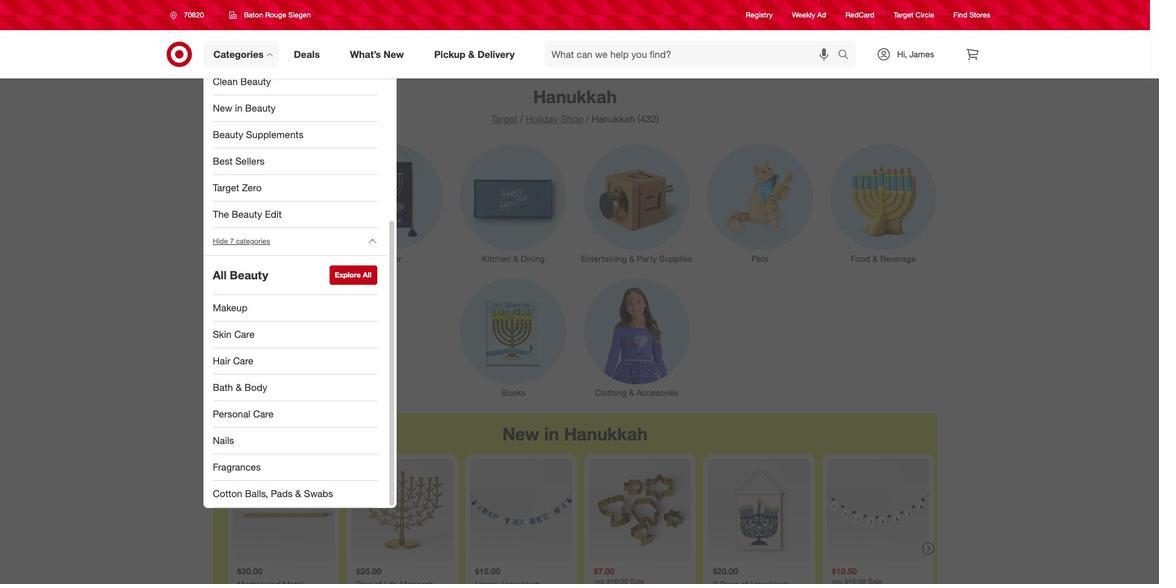 Task type: describe. For each thing, give the bounding box(es) containing it.
the
[[213, 208, 229, 221]]

explore
[[335, 271, 361, 280]]

entertaining & party supplies
[[582, 254, 693, 264]]

candles
[[275, 254, 306, 264]]

care for personal care
[[253, 408, 274, 420]]

baton rouge siegen
[[244, 10, 311, 19]]

target for target zero
[[213, 182, 239, 194]]

bath & body
[[213, 382, 267, 394]]

redcard
[[846, 11, 875, 20]]

7
[[230, 237, 234, 246]]

registry link
[[746, 10, 773, 20]]

kitchen
[[482, 254, 511, 264]]

food
[[851, 254, 871, 264]]

pads
[[271, 488, 293, 500]]

hi,
[[898, 49, 908, 59]]

$30.00
[[237, 567, 262, 577]]

target circle
[[894, 11, 935, 20]]

kitchen & dining
[[482, 254, 545, 264]]

categories
[[214, 48, 264, 60]]

& for party
[[630, 254, 635, 264]]

explore all link
[[330, 266, 377, 285]]

1 horizontal spatial all
[[363, 271, 372, 280]]

2 / from the left
[[586, 113, 589, 125]]

& for delivery
[[468, 48, 475, 60]]

skin
[[213, 329, 232, 341]]

1 / from the left
[[520, 113, 523, 125]]

pets link
[[699, 142, 822, 265]]

entertaining & party supplies link
[[575, 142, 699, 265]]

cotton
[[213, 488, 242, 500]]

find stores
[[954, 11, 991, 20]]

deals
[[294, 48, 320, 60]]

target circle link
[[894, 10, 935, 20]]

hanukkah target / holiday shop / hanukkah (432)
[[491, 86, 659, 125]]

what's new link
[[340, 41, 419, 68]]

0 vertical spatial hanukkah
[[533, 86, 617, 108]]

zero
[[242, 182, 262, 194]]

$10.50 link
[[827, 460, 929, 585]]

$30.00 link
[[232, 460, 334, 585]]

personal
[[213, 408, 251, 420]]

skin care link
[[203, 322, 387, 349]]

the beauty edit
[[213, 208, 282, 221]]

pets
[[752, 254, 769, 264]]

find stores link
[[954, 10, 991, 20]]

& for dining
[[513, 254, 519, 264]]

beauty for clean beauty
[[241, 76, 271, 88]]

entertaining
[[582, 254, 627, 264]]

hanukkah inside the carousel region
[[564, 423, 648, 445]]

hair care link
[[203, 349, 387, 375]]

clothing
[[595, 388, 627, 398]]

hide 7 categories button
[[203, 228, 387, 255]]

target link
[[491, 113, 518, 125]]

nails
[[213, 435, 234, 447]]

shop
[[561, 113, 584, 125]]

pickup & delivery link
[[424, 41, 530, 68]]

$7.00
[[594, 567, 615, 577]]

supplies
[[660, 254, 693, 264]]

menorahs & candles link
[[205, 142, 329, 265]]

what's
[[350, 48, 381, 60]]

what's new
[[350, 48, 404, 60]]

categories
[[236, 237, 270, 246]]

cotton balls, pads & swabs link
[[203, 481, 387, 508]]

body
[[245, 382, 267, 394]]

stores
[[970, 11, 991, 20]]

redcard link
[[846, 10, 875, 20]]

$7.00 link
[[589, 460, 691, 585]]

delivery
[[478, 48, 515, 60]]

siegen
[[288, 10, 311, 19]]

baton
[[244, 10, 263, 19]]

accesories
[[637, 388, 679, 398]]

circle
[[916, 11, 935, 20]]

in for hanukkah
[[544, 423, 559, 445]]

makeup link
[[203, 295, 387, 322]]

menorahs & candles
[[227, 254, 306, 264]]

find
[[954, 11, 968, 20]]

carousel region
[[213, 414, 938, 585]]

dining
[[521, 254, 545, 264]]

the beauty edit link
[[203, 202, 387, 228]]

beauty up 'best'
[[213, 129, 243, 141]]

all beauty
[[213, 268, 268, 282]]

bath & body link
[[203, 375, 387, 402]]

fragrances
[[213, 462, 261, 474]]

weekly ad
[[792, 11, 827, 20]]

6pc hanukkah cookie cutter set - threshold™ image
[[589, 460, 691, 562]]

8 days of hanukkah interactive wall hanging - threshold™ image
[[708, 460, 810, 562]]

best sellers link
[[203, 149, 387, 175]]

& for accesories
[[629, 388, 635, 398]]

clean beauty
[[213, 76, 271, 88]]

fragrances link
[[203, 455, 387, 481]]

clothing & accesories
[[595, 388, 679, 398]]

marble and metal menorah holder gold - threshold™ image
[[232, 460, 334, 562]]

target inside hanukkah target / holiday shop / hanukkah (432)
[[491, 113, 518, 125]]

pickup & delivery
[[434, 48, 515, 60]]



Task type: locate. For each thing, give the bounding box(es) containing it.
1 vertical spatial care
[[233, 355, 254, 367]]

happy hanukkah garland - threshold™ image
[[470, 460, 572, 562]]

clean beauty link
[[203, 69, 387, 95]]

$15.00 link
[[470, 460, 572, 585]]

hi, james
[[898, 49, 935, 59]]

best sellers
[[213, 155, 265, 167]]

target zero link
[[203, 175, 387, 202]]

& right food
[[873, 254, 878, 264]]

beauty for all beauty
[[230, 268, 268, 282]]

target left 'holiday'
[[491, 113, 518, 125]]

$10.50
[[832, 567, 857, 577]]

& inside 'link'
[[236, 382, 242, 394]]

What can we help you find? suggestions appear below search field
[[545, 41, 842, 68]]

2 horizontal spatial target
[[894, 11, 914, 20]]

explore all
[[335, 271, 372, 280]]

target zero
[[213, 182, 262, 194]]

ad
[[818, 11, 827, 20]]

& right bath
[[236, 382, 242, 394]]

weekly
[[792, 11, 816, 20]]

& right clothing
[[629, 388, 635, 398]]

party
[[637, 254, 657, 264]]

70820
[[184, 10, 204, 19]]

new down books
[[503, 423, 540, 445]]

in inside the carousel region
[[544, 423, 559, 445]]

1 horizontal spatial target
[[491, 113, 518, 125]]

decor link
[[329, 142, 452, 265]]

0 horizontal spatial all
[[213, 268, 227, 282]]

kitchen & dining link
[[452, 142, 575, 265]]

decor
[[379, 254, 402, 264]]

all down hide
[[213, 268, 227, 282]]

care right skin
[[234, 329, 255, 341]]

1 vertical spatial target
[[491, 113, 518, 125]]

& for candles
[[267, 254, 273, 264]]

2 vertical spatial new
[[503, 423, 540, 445]]

2 vertical spatial care
[[253, 408, 274, 420]]

2 vertical spatial target
[[213, 182, 239, 194]]

new right what's
[[384, 48, 404, 60]]

new inside new in beauty link
[[213, 102, 232, 114]]

beauty right the
[[232, 208, 262, 221]]

0 horizontal spatial target
[[213, 182, 239, 194]]

2 vertical spatial hanukkah
[[564, 423, 648, 445]]

all
[[213, 268, 227, 282], [363, 271, 372, 280]]

all right the explore
[[363, 271, 372, 280]]

beverage
[[881, 254, 917, 264]]

beauty up new in beauty
[[241, 76, 271, 88]]

$35.00
[[356, 567, 381, 577]]

1 vertical spatial hanukkah
[[592, 113, 635, 125]]

books
[[502, 388, 526, 398]]

supplements
[[246, 129, 304, 141]]

new for new in beauty
[[213, 102, 232, 114]]

$35.00 link
[[351, 460, 453, 585]]

personal care link
[[203, 402, 387, 428]]

1 horizontal spatial in
[[544, 423, 559, 445]]

new inside what's new link
[[384, 48, 404, 60]]

& for beverage
[[873, 254, 878, 264]]

target
[[894, 11, 914, 20], [491, 113, 518, 125], [213, 182, 239, 194]]

categories link
[[203, 41, 279, 68]]

0 vertical spatial care
[[234, 329, 255, 341]]

sellers
[[235, 155, 265, 167]]

clean
[[213, 76, 238, 88]]

deals link
[[284, 41, 335, 68]]

best
[[213, 155, 233, 167]]

in for beauty
[[235, 102, 243, 114]]

personal care
[[213, 408, 274, 420]]

hanukkah left the (432)
[[592, 113, 635, 125]]

new inside the carousel region
[[503, 423, 540, 445]]

care for skin care
[[234, 329, 255, 341]]

1 vertical spatial new
[[213, 102, 232, 114]]

menorahs
[[227, 254, 265, 264]]

& left party
[[630, 254, 635, 264]]

hanukkah up shop
[[533, 86, 617, 108]]

new in beauty
[[213, 102, 276, 114]]

$20.00
[[713, 567, 738, 577]]

& right pads
[[295, 488, 302, 500]]

makeup
[[213, 302, 248, 314]]

baton rouge siegen button
[[222, 4, 319, 26]]

& left candles
[[267, 254, 273, 264]]

swabs
[[304, 488, 333, 500]]

hanukkah
[[533, 86, 617, 108], [592, 113, 635, 125], [564, 423, 648, 445]]

target left zero
[[213, 182, 239, 194]]

1 horizontal spatial /
[[586, 113, 589, 125]]

care for hair care
[[233, 355, 254, 367]]

0 horizontal spatial in
[[235, 102, 243, 114]]

& left dining
[[513, 254, 519, 264]]

beauty supplements
[[213, 129, 304, 141]]

registry
[[746, 11, 773, 20]]

care down body at the left bottom
[[253, 408, 274, 420]]

0 vertical spatial new
[[384, 48, 404, 60]]

food & beverage
[[851, 254, 917, 264]]

new for new in hanukkah
[[503, 423, 540, 445]]

hide
[[213, 237, 228, 246]]

70820 button
[[162, 4, 217, 26]]

beauty supplements link
[[203, 122, 387, 149]]

weekly ad link
[[792, 10, 827, 20]]

food & beverage link
[[822, 142, 946, 265]]

holiday
[[526, 113, 558, 125]]

0 vertical spatial target
[[894, 11, 914, 20]]

skin care
[[213, 329, 255, 341]]

beauty for the beauty edit
[[232, 208, 262, 221]]

&
[[468, 48, 475, 60], [267, 254, 273, 264], [513, 254, 519, 264], [630, 254, 635, 264], [873, 254, 878, 264], [236, 382, 242, 394], [629, 388, 635, 398], [295, 488, 302, 500]]

clothing & accesories link
[[575, 276, 699, 399]]

/ right target link
[[520, 113, 523, 125]]

pickup
[[434, 48, 466, 60]]

beauty down menorahs
[[230, 268, 268, 282]]

hanukkah down clothing
[[564, 423, 648, 445]]

balls,
[[245, 488, 268, 500]]

hair care
[[213, 355, 254, 367]]

beauty up beauty supplements
[[245, 102, 276, 114]]

2 horizontal spatial new
[[503, 423, 540, 445]]

new in hanukkah
[[503, 423, 648, 445]]

(432)
[[638, 113, 659, 125]]

holiday shop link
[[526, 113, 584, 125]]

care right hair
[[233, 355, 254, 367]]

8 days of hanukkah garland - threshold™ image
[[827, 460, 929, 562]]

target left circle
[[894, 11, 914, 20]]

/
[[520, 113, 523, 125], [586, 113, 589, 125]]

new down clean
[[213, 102, 232, 114]]

& right pickup
[[468, 48, 475, 60]]

tree of life menorah gold - threshold™ image
[[351, 460, 453, 562]]

0 vertical spatial in
[[235, 102, 243, 114]]

/ right shop
[[586, 113, 589, 125]]

target for target circle
[[894, 11, 914, 20]]

search button
[[833, 41, 862, 70]]

beauty
[[241, 76, 271, 88], [245, 102, 276, 114], [213, 129, 243, 141], [232, 208, 262, 221], [230, 268, 268, 282]]

0 horizontal spatial new
[[213, 102, 232, 114]]

0 horizontal spatial /
[[520, 113, 523, 125]]

bath
[[213, 382, 233, 394]]

& for body
[[236, 382, 242, 394]]

1 vertical spatial in
[[544, 423, 559, 445]]

$15.00
[[475, 567, 500, 577]]

1 horizontal spatial new
[[384, 48, 404, 60]]



Task type: vqa. For each thing, say whether or not it's contained in the screenshot.
the Beauty corresponding to Clean Beauty
yes



